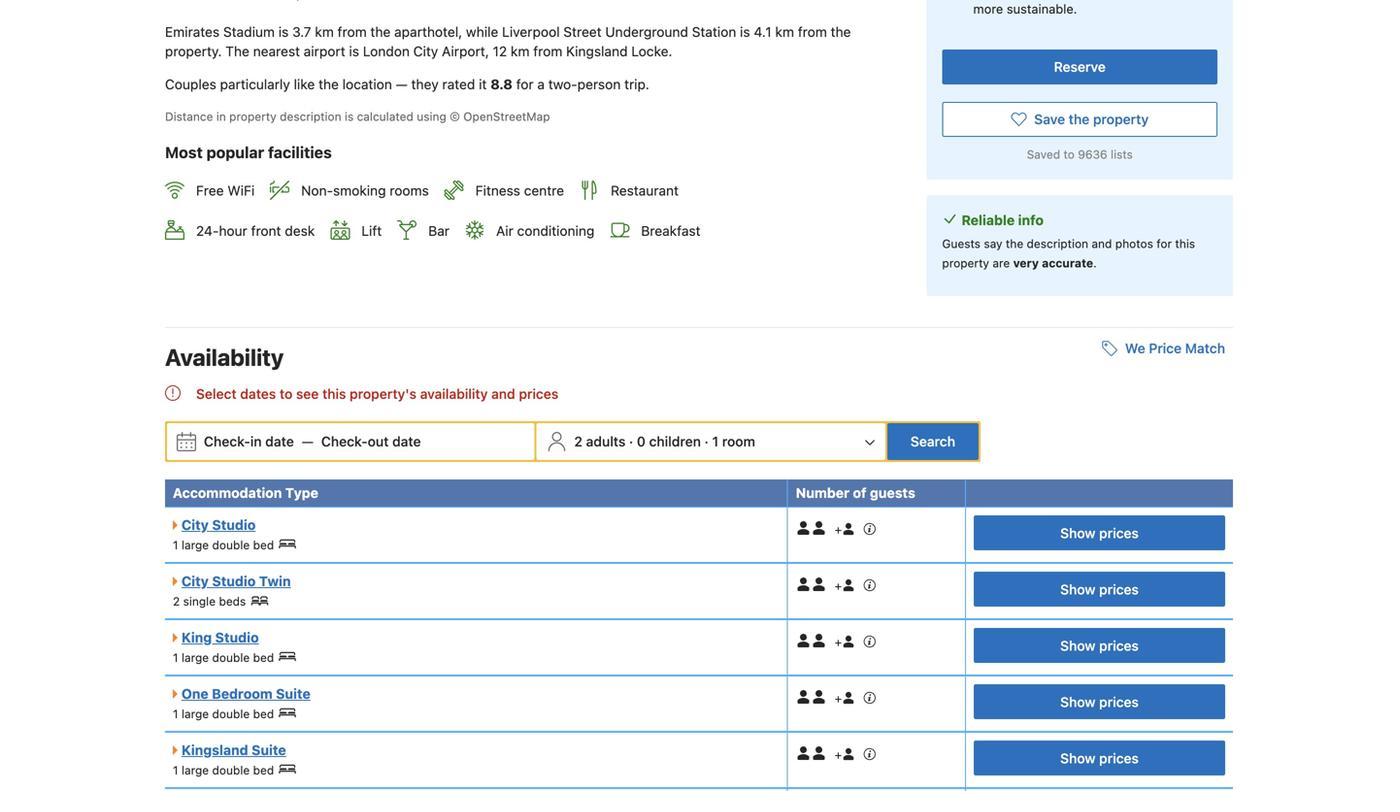 Task type: locate. For each thing, give the bounding box(es) containing it.
3 show from the top
[[1061, 638, 1096, 654]]

1 large from the top
[[182, 538, 209, 552]]

city
[[182, 517, 209, 533], [182, 573, 209, 589]]

1 horizontal spatial for
[[1157, 237, 1172, 250]]

1 vertical spatial the
[[1069, 111, 1090, 127]]

the right like
[[319, 76, 339, 92]]

3 double from the top
[[212, 707, 250, 721]]

bed for city studio
[[253, 538, 274, 552]]

bedroom
[[212, 686, 273, 702]]

date
[[265, 434, 294, 450], [392, 434, 421, 450]]

1 horizontal spatial and
[[1092, 237, 1112, 250]]

studio
[[212, 517, 256, 533], [212, 573, 256, 589], [215, 630, 259, 646]]

bed down one bedroom suite
[[253, 707, 274, 721]]

1 large double bed for city
[[173, 538, 274, 552]]

studio down accommodation
[[212, 517, 256, 533]]

2 double from the top
[[212, 651, 250, 665]]

type
[[285, 485, 318, 501]]

2 adults, 1 child element for kingsland suite
[[796, 741, 877, 762]]

+ for king studio
[[835, 636, 842, 649]]

—
[[396, 76, 408, 92], [302, 434, 314, 450]]

description for is
[[280, 110, 341, 123]]

is
[[345, 110, 354, 123]]

0 vertical spatial to
[[1064, 147, 1075, 161]]

1 horizontal spatial this
[[1176, 237, 1196, 250]]

1 large double bed for king
[[173, 651, 274, 665]]

in for distance
[[216, 110, 226, 123]]

property inside dropdown button
[[1094, 111, 1149, 127]]

2 adults, 1 child element
[[796, 516, 877, 537], [796, 572, 877, 593], [796, 628, 877, 649], [796, 685, 877, 706], [796, 741, 877, 762]]

room
[[722, 434, 756, 450]]

and inside guests say the description and photos for this property are
[[1092, 237, 1112, 250]]

bed up the twin
[[253, 538, 274, 552]]

2 vertical spatial studio
[[215, 630, 259, 646]]

property for in
[[229, 110, 277, 123]]

facilities
[[268, 143, 332, 162]]

large
[[182, 538, 209, 552], [182, 651, 209, 665], [182, 707, 209, 721], [182, 764, 209, 777]]

· left 0
[[629, 434, 634, 450]]

1 check- from the left
[[204, 434, 250, 450]]

1 large double bed down king studio on the bottom of the page
[[173, 651, 274, 665]]

1 vertical spatial and
[[492, 386, 515, 402]]

king
[[182, 630, 212, 646]]

— down see
[[302, 434, 314, 450]]

for right photos
[[1157, 237, 1172, 250]]

0 horizontal spatial —
[[302, 434, 314, 450]]

24-
[[196, 223, 219, 239]]

1 1 large double bed from the top
[[173, 538, 274, 552]]

1 horizontal spatial description
[[1027, 237, 1089, 250]]

1 horizontal spatial date
[[392, 434, 421, 450]]

person
[[578, 76, 621, 92]]

single
[[183, 595, 216, 608]]

5 show from the top
[[1061, 751, 1096, 767]]

show prices
[[1061, 525, 1139, 541], [1061, 582, 1139, 598], [1061, 638, 1139, 654], [1061, 694, 1139, 710], [1061, 751, 1139, 767]]

4 bed from the top
[[253, 764, 274, 777]]

check-out date button
[[314, 424, 429, 459]]

double for king
[[212, 651, 250, 665]]

0 horizontal spatial property
[[229, 110, 277, 123]]

2 inside 2 adults · 0 children · 1 room dropdown button
[[574, 434, 583, 450]]

prices for one bedroom suite
[[1100, 694, 1139, 710]]

save
[[1035, 111, 1066, 127]]

centre
[[524, 183, 564, 199]]

double down king studio on the bottom of the page
[[212, 651, 250, 665]]

air
[[496, 223, 514, 239]]

4 1 large double bed from the top
[[173, 764, 274, 777]]

in right the distance
[[216, 110, 226, 123]]

bed up one bedroom suite
[[253, 651, 274, 665]]

1 horizontal spatial in
[[250, 434, 262, 450]]

show for one bedroom suite
[[1061, 694, 1096, 710]]

this inside guests say the description and photos for this property are
[[1176, 237, 1196, 250]]

0 horizontal spatial 2
[[173, 595, 180, 608]]

this right photos
[[1176, 237, 1196, 250]]

2
[[574, 434, 583, 450], [173, 595, 180, 608]]

city up the single
[[182, 573, 209, 589]]

rated
[[442, 76, 475, 92]]

1 vertical spatial suite
[[252, 742, 286, 758]]

the inside dropdown button
[[1069, 111, 1090, 127]]

property's
[[350, 386, 417, 402]]

description for and
[[1027, 237, 1089, 250]]

save the property button
[[942, 102, 1218, 137]]

1 horizontal spatial the
[[1006, 237, 1024, 250]]

select dates to see this property's availability and prices region
[[165, 383, 1233, 406]]

1 large double bed down the one bedroom suite link
[[173, 707, 274, 721]]

date down dates
[[265, 434, 294, 450]]

4 large from the top
[[182, 764, 209, 777]]

double down city studio
[[212, 538, 250, 552]]

prices for kingsland suite
[[1100, 751, 1139, 767]]

couples particularly like the location — they rated it 8.8 for a two-person trip.
[[165, 76, 650, 92]]

1 horizontal spatial property
[[942, 256, 990, 270]]

lists
[[1111, 147, 1133, 161]]

most
[[165, 143, 203, 162]]

2 for 2 adults · 0 children · 1 room
[[574, 434, 583, 450]]

2 horizontal spatial property
[[1094, 111, 1149, 127]]

availability
[[420, 386, 488, 402]]

check- down select dates to see this property's availability and prices
[[321, 434, 368, 450]]

1 large double bed
[[173, 538, 274, 552], [173, 651, 274, 665], [173, 707, 274, 721], [173, 764, 274, 777]]

5 + from the top
[[835, 749, 842, 762]]

non-
[[301, 183, 333, 199]]

large down one
[[182, 707, 209, 721]]

1 down the king studio link
[[173, 651, 178, 665]]

4 show prices from the top
[[1061, 694, 1139, 710]]

5 2 adults, 1 child element from the top
[[796, 741, 877, 762]]

1 up kingsland suite link
[[173, 707, 178, 721]]

1
[[712, 434, 719, 450], [173, 538, 178, 552], [173, 651, 178, 665], [173, 707, 178, 721], [173, 764, 178, 777]]

1 vertical spatial in
[[250, 434, 262, 450]]

description inside guests say the description and photos for this property are
[[1027, 237, 1089, 250]]

0 vertical spatial the
[[319, 76, 339, 92]]

0 vertical spatial this
[[1176, 237, 1196, 250]]

2 horizontal spatial the
[[1069, 111, 1090, 127]]

twin
[[259, 573, 291, 589]]

this right see
[[322, 386, 346, 402]]

0 horizontal spatial this
[[322, 386, 346, 402]]

prices for city studio twin
[[1100, 582, 1139, 598]]

3 show prices from the top
[[1061, 638, 1139, 654]]

king studio
[[182, 630, 259, 646]]

large down city studio link
[[182, 538, 209, 552]]

1 show from the top
[[1061, 525, 1096, 541]]

very accurate .
[[1014, 256, 1097, 270]]

1 for kingsland suite
[[173, 764, 178, 777]]

3 2 adults, 1 child element from the top
[[796, 628, 877, 649]]

1 horizontal spatial check-
[[321, 434, 368, 450]]

bed down kingsland suite
[[253, 764, 274, 777]]

2 show from the top
[[1061, 582, 1096, 598]]

show prices button for kingsland suite
[[974, 741, 1226, 776]]

+ for city studio
[[835, 523, 842, 537]]

to inside region
[[280, 386, 293, 402]]

3 bed from the top
[[253, 707, 274, 721]]

kingsland suite
[[182, 742, 286, 758]]

double down the one bedroom suite link
[[212, 707, 250, 721]]

prices for city studio
[[1100, 525, 1139, 541]]

2 single beds
[[173, 595, 246, 608]]

show prices for city studio twin
[[1061, 582, 1139, 598]]

1 vertical spatial this
[[322, 386, 346, 402]]

property up lists
[[1094, 111, 1149, 127]]

0 horizontal spatial and
[[492, 386, 515, 402]]

1 for city studio
[[173, 538, 178, 552]]

2 show prices button from the top
[[974, 572, 1226, 607]]

large for city
[[182, 538, 209, 552]]

bed for kingsland suite
[[253, 764, 274, 777]]

kingsland
[[182, 742, 248, 758]]

1 inside dropdown button
[[712, 434, 719, 450]]

the right save
[[1069, 111, 1090, 127]]

2 for 2 single beds
[[173, 595, 180, 608]]

description down like
[[280, 110, 341, 123]]

4 show prices button from the top
[[974, 685, 1226, 720]]

bed for king studio
[[253, 651, 274, 665]]

city down accommodation
[[182, 517, 209, 533]]

0 vertical spatial suite
[[276, 686, 311, 702]]

0 horizontal spatial date
[[265, 434, 294, 450]]

hour
[[219, 223, 247, 239]]

0 horizontal spatial ·
[[629, 434, 634, 450]]

couples
[[165, 76, 216, 92]]

check- down the select
[[204, 434, 250, 450]]

1 left room
[[712, 434, 719, 450]]

1 vertical spatial —
[[302, 434, 314, 450]]

desk
[[285, 223, 315, 239]]

studio down beds
[[215, 630, 259, 646]]

the
[[319, 76, 339, 92], [1069, 111, 1090, 127], [1006, 237, 1024, 250]]

2 large from the top
[[182, 651, 209, 665]]

property down particularly
[[229, 110, 277, 123]]

a
[[538, 76, 545, 92]]

1 city from the top
[[182, 517, 209, 533]]

we price match button
[[1094, 331, 1233, 366]]

city studio
[[182, 517, 256, 533]]

1 double from the top
[[212, 538, 250, 552]]

1 large double bed for kingsland
[[173, 764, 274, 777]]

restaurant
[[611, 183, 679, 199]]

0 vertical spatial and
[[1092, 237, 1112, 250]]

large down "king"
[[182, 651, 209, 665]]

studio for king studio
[[215, 630, 259, 646]]

1 vertical spatial studio
[[212, 573, 256, 589]]

1 down kingsland suite link
[[173, 764, 178, 777]]

1 show prices from the top
[[1061, 525, 1139, 541]]

1 vertical spatial to
[[280, 386, 293, 402]]

©
[[450, 110, 460, 123]]

guests say the description and photos for this property are
[[942, 237, 1196, 270]]

0 horizontal spatial for
[[516, 76, 534, 92]]

1 bed from the top
[[253, 538, 274, 552]]

particularly
[[220, 76, 290, 92]]

0 vertical spatial city
[[182, 517, 209, 533]]

0 vertical spatial 2
[[574, 434, 583, 450]]

show for kingsland suite
[[1061, 751, 1096, 767]]

5 show prices button from the top
[[974, 741, 1226, 776]]

select
[[196, 386, 237, 402]]

bed
[[253, 538, 274, 552], [253, 651, 274, 665], [253, 707, 274, 721], [253, 764, 274, 777]]

0 vertical spatial in
[[216, 110, 226, 123]]

0 vertical spatial description
[[280, 110, 341, 123]]

and right availability
[[492, 386, 515, 402]]

in down dates
[[250, 434, 262, 450]]

suite right bedroom
[[276, 686, 311, 702]]

1 show prices button from the top
[[974, 516, 1226, 551]]

2 adults, 1 child element for city studio
[[796, 516, 877, 537]]

+ for one bedroom suite
[[835, 692, 842, 706]]

0 horizontal spatial to
[[280, 386, 293, 402]]

large down kingsland
[[182, 764, 209, 777]]

to left 9636
[[1064, 147, 1075, 161]]

availability
[[165, 344, 284, 371]]

0 horizontal spatial in
[[216, 110, 226, 123]]

1 large double bed down city studio
[[173, 538, 274, 552]]

the right say
[[1006, 237, 1024, 250]]

2 left the single
[[173, 595, 180, 608]]

0 vertical spatial studio
[[212, 517, 256, 533]]

in
[[216, 110, 226, 123], [250, 434, 262, 450]]

we price match
[[1125, 340, 1226, 356]]

saved to 9636 lists
[[1027, 147, 1133, 161]]

show prices button
[[974, 516, 1226, 551], [974, 572, 1226, 607], [974, 628, 1226, 663], [974, 685, 1226, 720], [974, 741, 1226, 776]]

2 check- from the left
[[321, 434, 368, 450]]

for left a
[[516, 76, 534, 92]]

suite
[[276, 686, 311, 702], [252, 742, 286, 758]]

1 horizontal spatial 2
[[574, 434, 583, 450]]

2 left adults in the bottom left of the page
[[574, 434, 583, 450]]

0 horizontal spatial description
[[280, 110, 341, 123]]

studio up beds
[[212, 573, 256, 589]]

description up the very accurate .
[[1027, 237, 1089, 250]]

and inside region
[[492, 386, 515, 402]]

using
[[417, 110, 447, 123]]

date right out
[[392, 434, 421, 450]]

2 2 adults, 1 child element from the top
[[796, 572, 877, 593]]

city studio twin link
[[173, 573, 291, 589]]

1 vertical spatial for
[[1157, 237, 1172, 250]]

· right children
[[705, 434, 709, 450]]

4 double from the top
[[212, 764, 250, 777]]

in for check-
[[250, 434, 262, 450]]

1 2 adults, 1 child element from the top
[[796, 516, 877, 537]]

1 vertical spatial 2
[[173, 595, 180, 608]]

property for the
[[1094, 111, 1149, 127]]

0 vertical spatial —
[[396, 76, 408, 92]]

3 show prices button from the top
[[974, 628, 1226, 663]]

1 down city studio link
[[173, 538, 178, 552]]

1 horizontal spatial ·
[[705, 434, 709, 450]]

2 show prices from the top
[[1061, 582, 1139, 598]]

reliable info
[[962, 212, 1044, 228]]

1 large double bed down kingsland suite link
[[173, 764, 274, 777]]

2 city from the top
[[182, 573, 209, 589]]

fitness
[[476, 183, 521, 199]]

4 2 adults, 1 child element from the top
[[796, 685, 877, 706]]

1 horizontal spatial to
[[1064, 147, 1075, 161]]

— left they
[[396, 76, 408, 92]]

4 + from the top
[[835, 692, 842, 706]]

and up the .
[[1092, 237, 1112, 250]]

4 show from the top
[[1061, 694, 1096, 710]]

3 1 large double bed from the top
[[173, 707, 274, 721]]

property down guests at right top
[[942, 256, 990, 270]]

3 large from the top
[[182, 707, 209, 721]]

2 1 large double bed from the top
[[173, 651, 274, 665]]

check-
[[204, 434, 250, 450], [321, 434, 368, 450]]

show prices button for one bedroom suite
[[974, 685, 1226, 720]]

5 show prices from the top
[[1061, 751, 1139, 767]]

to left see
[[280, 386, 293, 402]]

0 horizontal spatial check-
[[204, 434, 250, 450]]

the inside guests say the description and photos for this property are
[[1006, 237, 1024, 250]]

beds
[[219, 595, 246, 608]]

suite right kingsland
[[252, 742, 286, 758]]

are
[[993, 256, 1010, 270]]

this
[[1176, 237, 1196, 250], [322, 386, 346, 402]]

guests
[[942, 237, 981, 250]]

2 bed from the top
[[253, 651, 274, 665]]

1 vertical spatial description
[[1027, 237, 1089, 250]]

accommodation type
[[173, 485, 318, 501]]

front
[[251, 223, 281, 239]]

1 + from the top
[[835, 523, 842, 537]]

search button
[[888, 423, 979, 460]]

2 vertical spatial the
[[1006, 237, 1024, 250]]

1 vertical spatial city
[[182, 573, 209, 589]]

1 date from the left
[[265, 434, 294, 450]]

double down kingsland suite link
[[212, 764, 250, 777]]

two-
[[549, 76, 578, 92]]

2 + from the top
[[835, 580, 842, 593]]

3 + from the top
[[835, 636, 842, 649]]

breakfast
[[641, 223, 701, 239]]

description
[[280, 110, 341, 123], [1027, 237, 1089, 250]]



Task type: describe. For each thing, give the bounding box(es) containing it.
we
[[1125, 340, 1146, 356]]

reserve button
[[942, 49, 1218, 84]]

saved
[[1027, 147, 1061, 161]]

2 adults, 1 child element for city studio twin
[[796, 572, 877, 593]]

see
[[296, 386, 319, 402]]

24-hour front desk
[[196, 223, 315, 239]]

search
[[911, 434, 956, 450]]

for inside guests say the description and photos for this property are
[[1157, 237, 1172, 250]]

fitness centre
[[476, 183, 564, 199]]

trip.
[[625, 76, 650, 92]]

1 · from the left
[[629, 434, 634, 450]]

distance
[[165, 110, 213, 123]]

0 vertical spatial for
[[516, 76, 534, 92]]

2 · from the left
[[705, 434, 709, 450]]

distance in property description is calculated using © openstreetmap
[[165, 110, 550, 123]]

match
[[1186, 340, 1226, 356]]

double for one
[[212, 707, 250, 721]]

reserve
[[1054, 59, 1106, 75]]

large for one
[[182, 707, 209, 721]]

bar
[[429, 223, 450, 239]]

non-smoking rooms
[[301, 183, 429, 199]]

show prices button for king studio
[[974, 628, 1226, 663]]

select dates to see this property's availability and prices
[[196, 386, 559, 402]]

+ for city studio twin
[[835, 580, 842, 593]]

show prices button for city studio twin
[[974, 572, 1226, 607]]

kingsland suite link
[[173, 742, 286, 758]]

one
[[182, 686, 209, 702]]

dates
[[240, 386, 276, 402]]

2 adults · 0 children · 1 room
[[574, 434, 756, 450]]

one bedroom suite link
[[173, 686, 311, 702]]

1 for one bedroom suite
[[173, 707, 178, 721]]

city for city studio twin
[[182, 573, 209, 589]]

price
[[1149, 340, 1182, 356]]

one bedroom suite
[[182, 686, 311, 702]]

this inside region
[[322, 386, 346, 402]]

very
[[1014, 256, 1039, 270]]

prices for king studio
[[1100, 638, 1139, 654]]

city studio link
[[173, 517, 256, 533]]

show prices for king studio
[[1061, 638, 1139, 654]]

1 large double bed for one
[[173, 707, 274, 721]]

free wifi
[[196, 183, 255, 199]]

check-in date button
[[196, 424, 302, 459]]

studio for city studio
[[212, 517, 256, 533]]

they
[[411, 76, 439, 92]]

show prices button for city studio
[[974, 516, 1226, 551]]

conditioning
[[517, 223, 595, 239]]

1 horizontal spatial —
[[396, 76, 408, 92]]

out
[[368, 434, 389, 450]]

of
[[853, 485, 867, 501]]

children
[[649, 434, 701, 450]]

1 for king studio
[[173, 651, 178, 665]]

check-in date — check-out date
[[204, 434, 421, 450]]

accurate
[[1042, 256, 1094, 270]]

info
[[1018, 212, 1044, 228]]

accommodation
[[173, 485, 282, 501]]

prices inside region
[[519, 386, 559, 402]]

save the property
[[1035, 111, 1149, 127]]

air conditioning
[[496, 223, 595, 239]]

lift
[[362, 223, 382, 239]]

show for city studio
[[1061, 525, 1096, 541]]

like
[[294, 76, 315, 92]]

8.8
[[491, 76, 513, 92]]

calculated
[[357, 110, 414, 123]]

large for king
[[182, 651, 209, 665]]

double for kingsland
[[212, 764, 250, 777]]

number of guests
[[796, 485, 916, 501]]

bed for one bedroom suite
[[253, 707, 274, 721]]

studio for city studio twin
[[212, 573, 256, 589]]

2 adults, 1 child element for one bedroom suite
[[796, 685, 877, 706]]

0 horizontal spatial the
[[319, 76, 339, 92]]

show prices for kingsland suite
[[1061, 751, 1139, 767]]

show prices for city studio
[[1061, 525, 1139, 541]]

free
[[196, 183, 224, 199]]

large for kingsland
[[182, 764, 209, 777]]

+ for kingsland suite
[[835, 749, 842, 762]]

location
[[343, 76, 392, 92]]

show prices for one bedroom suite
[[1061, 694, 1139, 710]]

2 adults, 1 child element for king studio
[[796, 628, 877, 649]]

it
[[479, 76, 487, 92]]

popular
[[206, 143, 264, 162]]

number
[[796, 485, 850, 501]]

2 date from the left
[[392, 434, 421, 450]]

show for king studio
[[1061, 638, 1096, 654]]

property inside guests say the description and photos for this property are
[[942, 256, 990, 270]]

9636
[[1078, 147, 1108, 161]]

.
[[1094, 256, 1097, 270]]

photos
[[1116, 237, 1154, 250]]

most popular facilities
[[165, 143, 332, 162]]

openstreetmap
[[464, 110, 550, 123]]

show for city studio twin
[[1061, 582, 1096, 598]]

double for city
[[212, 538, 250, 552]]

city for city studio
[[182, 517, 209, 533]]

0
[[637, 434, 646, 450]]

rooms
[[390, 183, 429, 199]]

reliable
[[962, 212, 1015, 228]]

wifi
[[228, 183, 255, 199]]

guests
[[870, 485, 916, 501]]



Task type: vqa. For each thing, say whether or not it's contained in the screenshot.
the leftmost THE 'DISTANCES'
no



